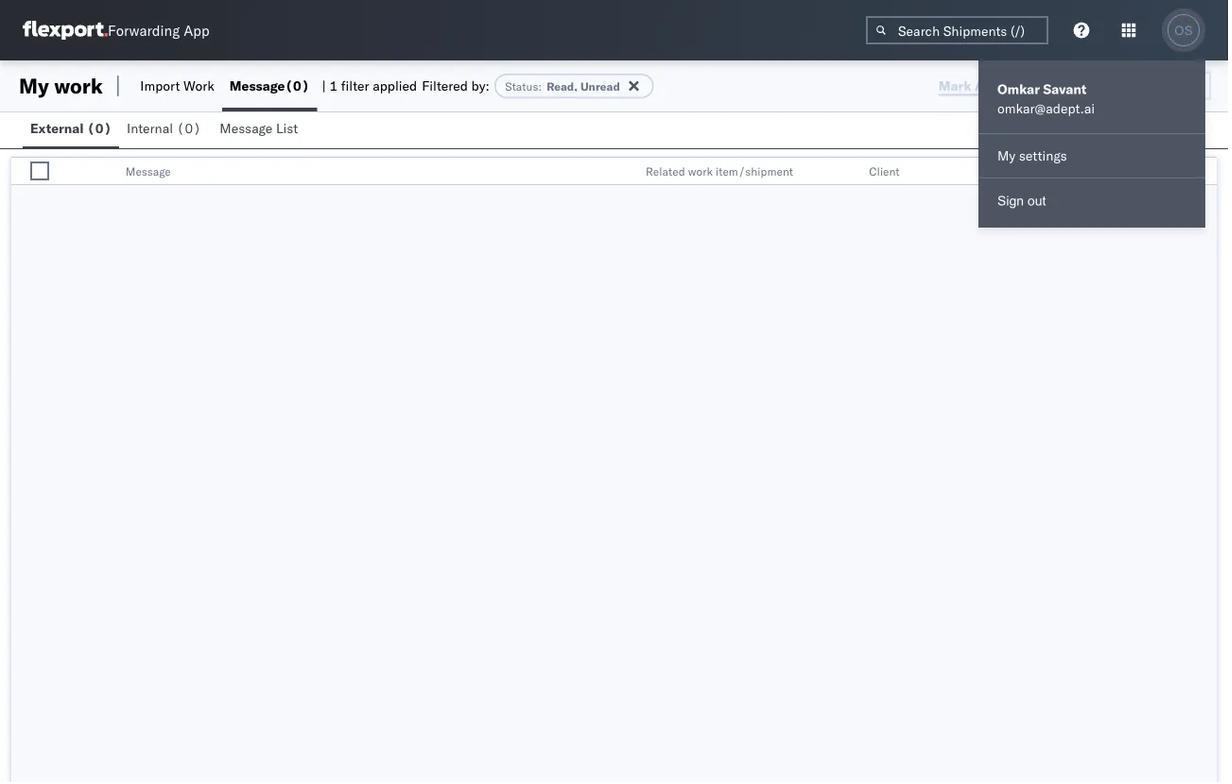 Task type: describe. For each thing, give the bounding box(es) containing it.
omkar savant omkar@adept.ai
[[998, 81, 1095, 117]]

internal
[[127, 120, 173, 137]]

(0) for external (0)
[[87, 120, 112, 137]]

work for related
[[688, 164, 713, 178]]

filtered
[[422, 78, 468, 94]]

my for my work
[[19, 73, 49, 99]]

message list button
[[212, 112, 309, 148]]

my settings link
[[979, 138, 1206, 174]]

resize handle column header for message
[[614, 158, 636, 186]]

:
[[538, 79, 542, 93]]

omkar
[[998, 81, 1040, 97]]

list
[[276, 120, 298, 137]]

sign out
[[998, 194, 1046, 209]]

message for list
[[220, 120, 273, 137]]

flexport. image
[[23, 21, 108, 40]]

sign out button
[[979, 182, 1206, 220]]

external
[[30, 120, 84, 137]]

out
[[1028, 194, 1046, 209]]

external (0)
[[30, 120, 112, 137]]

client
[[869, 164, 900, 178]]

os
[[1175, 23, 1193, 37]]

| 1 filter applied filtered by:
[[322, 78, 490, 94]]

(0) for internal (0)
[[177, 120, 201, 137]]

actions
[[1092, 164, 1132, 178]]

status
[[505, 79, 538, 93]]

forwarding
[[108, 21, 180, 39]]

1 resize handle column header from the left
[[56, 158, 78, 186]]

my work
[[19, 73, 103, 99]]

related
[[646, 164, 685, 178]]

message for (0)
[[230, 78, 285, 94]]

settings
[[1019, 148, 1067, 164]]

filter
[[341, 78, 369, 94]]

2 vertical spatial message
[[126, 164, 171, 178]]

import work
[[140, 78, 214, 94]]

os button
[[1162, 9, 1206, 52]]



Task type: vqa. For each thing, say whether or not it's contained in the screenshot.
External (0) (0)
yes



Task type: locate. For each thing, give the bounding box(es) containing it.
forwarding app link
[[23, 21, 210, 40]]

0 horizontal spatial my
[[19, 73, 49, 99]]

forwarding app
[[108, 21, 210, 39]]

resize handle column header down external (0) button at the top of the page
[[56, 158, 78, 186]]

1 vertical spatial my
[[998, 148, 1016, 164]]

0 vertical spatial work
[[54, 73, 103, 99]]

message down internal
[[126, 164, 171, 178]]

my settings
[[998, 148, 1067, 164]]

1
[[329, 78, 338, 94]]

savant
[[1043, 81, 1087, 97]]

app
[[184, 21, 210, 39]]

2 horizontal spatial (0)
[[285, 78, 310, 94]]

1 horizontal spatial (0)
[[177, 120, 201, 137]]

work
[[54, 73, 103, 99], [688, 164, 713, 178]]

None checkbox
[[30, 162, 49, 181]]

resize handle column header left "related"
[[614, 158, 636, 186]]

internal (0) button
[[119, 112, 212, 148]]

my for my settings
[[998, 148, 1016, 164]]

resize handle column header for actions
[[1194, 158, 1217, 186]]

1 horizontal spatial work
[[688, 164, 713, 178]]

by:
[[471, 78, 490, 94]]

(0) right external
[[87, 120, 112, 137]]

import work button
[[133, 61, 222, 112]]

1 vertical spatial work
[[688, 164, 713, 178]]

my inside my settings link
[[998, 148, 1016, 164]]

5 resize handle column header from the left
[[1194, 158, 1217, 186]]

resize handle column header
[[56, 158, 78, 186], [614, 158, 636, 186], [837, 158, 860, 186], [1060, 158, 1083, 186], [1194, 158, 1217, 186]]

(0)
[[285, 78, 310, 94], [87, 120, 112, 137], [177, 120, 201, 137]]

applied
[[373, 78, 417, 94]]

message (0)
[[230, 78, 310, 94]]

message up message list
[[230, 78, 285, 94]]

item/shipment
[[716, 164, 793, 178]]

0 horizontal spatial (0)
[[87, 120, 112, 137]]

(0) right internal
[[177, 120, 201, 137]]

|
[[322, 78, 326, 94]]

message list
[[220, 120, 298, 137]]

status : read, unread
[[505, 79, 620, 93]]

(0) inside external (0) button
[[87, 120, 112, 137]]

external (0) button
[[23, 112, 119, 148]]

message
[[230, 78, 285, 94], [220, 120, 273, 137], [126, 164, 171, 178]]

my
[[19, 73, 49, 99], [998, 148, 1016, 164]]

work
[[183, 78, 214, 94]]

(0) for message (0)
[[285, 78, 310, 94]]

resize handle column header for client
[[1060, 158, 1083, 186]]

3 resize handle column header from the left
[[837, 158, 860, 186]]

message inside button
[[220, 120, 273, 137]]

work up external (0)
[[54, 73, 103, 99]]

import
[[140, 78, 180, 94]]

1 vertical spatial message
[[220, 120, 273, 137]]

Search Shipments (/) text field
[[866, 16, 1049, 44]]

0 vertical spatial my
[[19, 73, 49, 99]]

0 horizontal spatial work
[[54, 73, 103, 99]]

(0) left |
[[285, 78, 310, 94]]

unread
[[580, 79, 620, 93]]

message left list
[[220, 120, 273, 137]]

internal (0)
[[127, 120, 201, 137]]

my up external
[[19, 73, 49, 99]]

1 horizontal spatial my
[[998, 148, 1016, 164]]

2 resize handle column header from the left
[[614, 158, 636, 186]]

4 resize handle column header from the left
[[1060, 158, 1083, 186]]

work right "related"
[[688, 164, 713, 178]]

resize handle column header left actions
[[1060, 158, 1083, 186]]

resize handle column header for related work item/shipment
[[837, 158, 860, 186]]

resize handle column header left client
[[837, 158, 860, 186]]

read,
[[547, 79, 578, 93]]

omkar@adept.ai
[[998, 100, 1095, 117]]

work for my
[[54, 73, 103, 99]]

(0) inside internal (0) button
[[177, 120, 201, 137]]

resize handle column header right actions
[[1194, 158, 1217, 186]]

related work item/shipment
[[646, 164, 793, 178]]

my left settings
[[998, 148, 1016, 164]]

0 vertical spatial message
[[230, 78, 285, 94]]

sign
[[998, 194, 1024, 209]]



